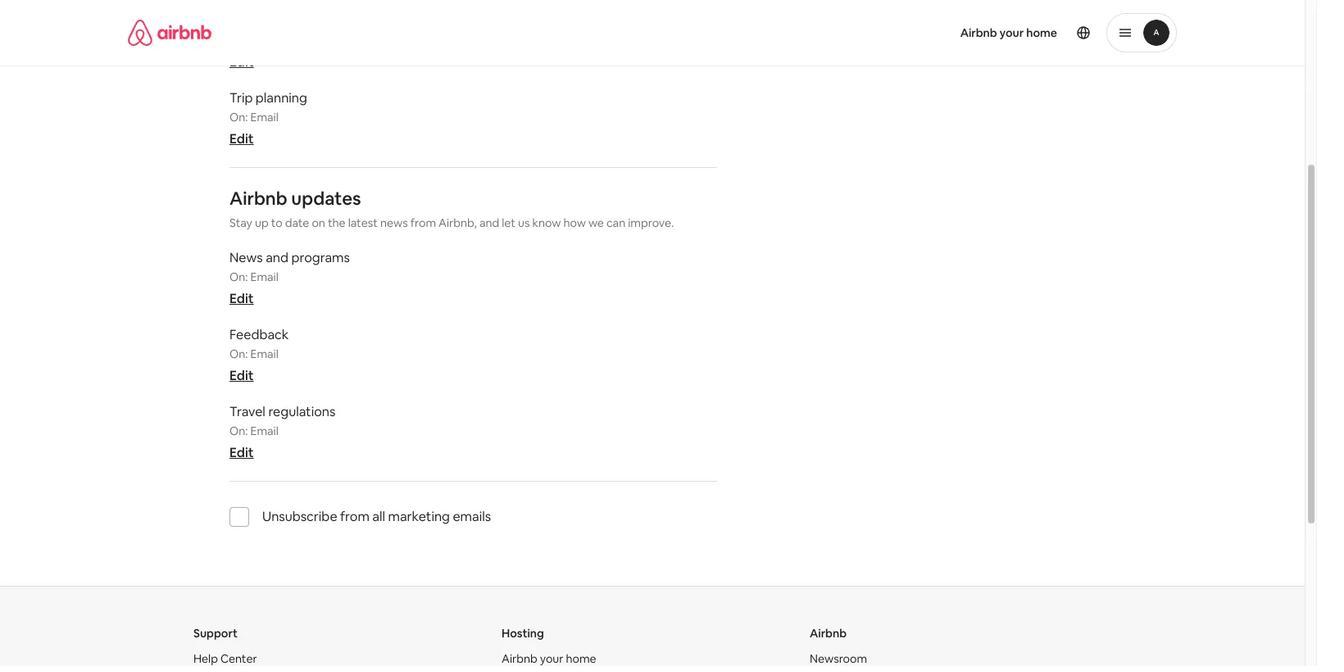 Task type: vqa. For each thing, say whether or not it's contained in the screenshot.
2nd Email from the bottom
yes



Task type: locate. For each thing, give the bounding box(es) containing it.
0 horizontal spatial and
[[266, 249, 289, 266]]

email inside feedback on: email edit
[[250, 347, 279, 362]]

5 edit from the top
[[230, 444, 254, 462]]

3 edit button from the top
[[230, 290, 254, 307]]

2 vertical spatial airbnb
[[810, 626, 847, 641]]

5 edit button from the top
[[230, 444, 254, 462]]

0 vertical spatial airbnb
[[961, 25, 997, 40]]

edit button down trip
[[230, 130, 254, 148]]

1 horizontal spatial airbnb
[[810, 626, 847, 641]]

from right news
[[411, 216, 436, 230]]

2 on: from the top
[[230, 270, 248, 284]]

airbnb your home link
[[951, 16, 1067, 50]]

improve.
[[628, 216, 674, 230]]

1 on: from the top
[[230, 110, 248, 125]]

edit button
[[230, 53, 254, 71], [230, 130, 254, 148], [230, 290, 254, 307], [230, 367, 254, 385], [230, 444, 254, 462]]

we
[[589, 216, 604, 230]]

on
[[312, 216, 325, 230]]

on: inside feedback on: email edit
[[230, 347, 248, 362]]

emails
[[453, 508, 491, 526]]

on:
[[230, 110, 248, 125], [230, 270, 248, 284], [230, 347, 248, 362], [230, 424, 248, 439]]

edit inside trip planning on: email edit
[[230, 130, 254, 148]]

4 email from the top
[[250, 424, 279, 439]]

regulations
[[268, 403, 336, 421]]

airbnb
[[961, 25, 997, 40], [230, 187, 288, 210], [810, 626, 847, 641]]

0 horizontal spatial airbnb
[[230, 187, 288, 210]]

edit button for travel
[[230, 444, 254, 462]]

3 on: from the top
[[230, 347, 248, 362]]

on: down news
[[230, 270, 248, 284]]

airbnb for updates
[[230, 187, 288, 210]]

1 horizontal spatial and
[[480, 216, 499, 230]]

email down "feedback"
[[250, 347, 279, 362]]

airbnb inside profile element
[[961, 25, 997, 40]]

from left all
[[340, 508, 370, 526]]

2 edit from the top
[[230, 130, 254, 148]]

trip planning on: email edit
[[230, 89, 307, 148]]

news and programs on: email edit
[[230, 249, 350, 307]]

unsubscribe
[[262, 508, 337, 526]]

1 edit button from the top
[[230, 53, 254, 71]]

edit inside feedback on: email edit
[[230, 367, 254, 385]]

offers and updates tab panel
[[230, 0, 718, 547]]

on: inside travel regulations on: email edit
[[230, 424, 248, 439]]

edit up trip
[[230, 53, 254, 71]]

1 vertical spatial airbnb
[[230, 187, 288, 210]]

edit up travel
[[230, 367, 254, 385]]

us
[[518, 216, 530, 230]]

edit button up trip
[[230, 53, 254, 71]]

1 vertical spatial and
[[266, 249, 289, 266]]

2 email from the top
[[250, 270, 279, 284]]

unsubscribe from all marketing emails
[[262, 508, 491, 526]]

and
[[480, 216, 499, 230], [266, 249, 289, 266]]

edit down travel
[[230, 444, 254, 462]]

4 on: from the top
[[230, 424, 248, 439]]

3 edit from the top
[[230, 290, 254, 307]]

0 vertical spatial from
[[411, 216, 436, 230]]

email down travel
[[250, 424, 279, 439]]

airbnb,
[[439, 216, 477, 230]]

airbnb your home
[[961, 25, 1058, 40]]

edit button for feedback
[[230, 367, 254, 385]]

from
[[411, 216, 436, 230], [340, 508, 370, 526]]

edit
[[230, 53, 254, 71], [230, 130, 254, 148], [230, 290, 254, 307], [230, 367, 254, 385], [230, 444, 254, 462]]

profile element
[[672, 0, 1177, 66]]

on: down travel
[[230, 424, 248, 439]]

4 edit button from the top
[[230, 367, 254, 385]]

planning
[[256, 89, 307, 107]]

0 horizontal spatial from
[[340, 508, 370, 526]]

1 horizontal spatial from
[[411, 216, 436, 230]]

4 edit from the top
[[230, 367, 254, 385]]

edit inside travel regulations on: email edit
[[230, 444, 254, 462]]

on: down "feedback"
[[230, 347, 248, 362]]

and right news
[[266, 249, 289, 266]]

news
[[230, 249, 263, 266]]

email down planning
[[250, 110, 279, 125]]

edit up "feedback"
[[230, 290, 254, 307]]

1 email from the top
[[250, 110, 279, 125]]

email inside news and programs on: email edit
[[250, 270, 279, 284]]

and left let
[[480, 216, 499, 230]]

edit button down travel
[[230, 444, 254, 462]]

edit down trip
[[230, 130, 254, 148]]

email
[[250, 110, 279, 125], [250, 270, 279, 284], [250, 347, 279, 362], [250, 424, 279, 439]]

and inside airbnb updates stay up to date on the latest news from airbnb, and let us know how we can improve.
[[480, 216, 499, 230]]

on: down trip
[[230, 110, 248, 125]]

0 vertical spatial and
[[480, 216, 499, 230]]

2 edit button from the top
[[230, 130, 254, 148]]

feedback on: email edit
[[230, 326, 289, 385]]

email down news
[[250, 270, 279, 284]]

edit button up "feedback"
[[230, 290, 254, 307]]

up
[[255, 216, 269, 230]]

3 email from the top
[[250, 347, 279, 362]]

2 horizontal spatial airbnb
[[961, 25, 997, 40]]

1 vertical spatial from
[[340, 508, 370, 526]]

edit button up travel
[[230, 367, 254, 385]]

airbnb inside airbnb updates stay up to date on the latest news from airbnb, and let us know how we can improve.
[[230, 187, 288, 210]]



Task type: describe. For each thing, give the bounding box(es) containing it.
let
[[502, 216, 516, 230]]

email inside trip planning on: email edit
[[250, 110, 279, 125]]

on: inside news and programs on: email edit
[[230, 270, 248, 284]]

all
[[372, 508, 385, 526]]

airbnb updates stay up to date on the latest news from airbnb, and let us know how we can improve.
[[230, 187, 674, 230]]

and inside news and programs on: email edit
[[266, 249, 289, 266]]

trip
[[230, 89, 253, 107]]

news
[[380, 216, 408, 230]]

know
[[532, 216, 561, 230]]

how
[[564, 216, 586, 230]]

travel
[[230, 403, 266, 421]]

edit inside news and programs on: email edit
[[230, 290, 254, 307]]

updates
[[291, 187, 361, 210]]

on: inside trip planning on: email edit
[[230, 110, 248, 125]]

feedback
[[230, 326, 289, 344]]

stay
[[230, 216, 252, 230]]

from inside airbnb updates stay up to date on the latest news from airbnb, and let us know how we can improve.
[[411, 216, 436, 230]]

support
[[193, 626, 238, 641]]

1 edit from the top
[[230, 53, 254, 71]]

latest
[[348, 216, 378, 230]]

email inside travel regulations on: email edit
[[250, 424, 279, 439]]

the
[[328, 216, 346, 230]]

airbnb for your
[[961, 25, 997, 40]]

edit button for trip
[[230, 130, 254, 148]]

hosting
[[502, 626, 544, 641]]

marketing
[[388, 508, 450, 526]]

can
[[607, 216, 626, 230]]

travel regulations on: email edit
[[230, 403, 336, 462]]

edit button for news
[[230, 290, 254, 307]]

to
[[271, 216, 283, 230]]

date
[[285, 216, 309, 230]]

programs
[[291, 249, 350, 266]]

your
[[1000, 25, 1024, 40]]

home
[[1027, 25, 1058, 40]]



